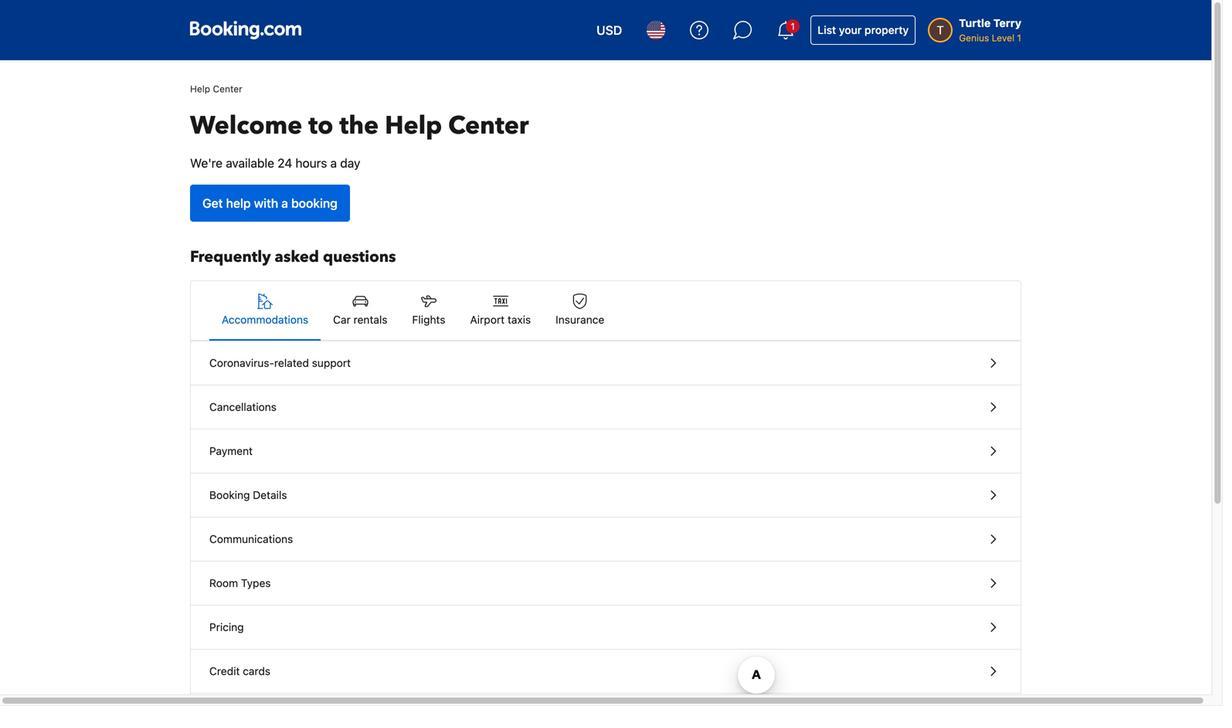 Task type: locate. For each thing, give the bounding box(es) containing it.
1 horizontal spatial center
[[448, 109, 529, 143]]

accommodations
[[222, 313, 308, 326]]

help right the
[[385, 109, 442, 143]]

booking
[[291, 196, 338, 211]]

welcome
[[190, 109, 302, 143]]

help up welcome at left top
[[190, 83, 210, 94]]

usd button
[[587, 12, 632, 49]]

we're
[[190, 156, 223, 170]]

related
[[274, 357, 309, 369]]

car
[[333, 313, 351, 326]]

0 horizontal spatial 1
[[791, 21, 795, 32]]

0 horizontal spatial help
[[190, 83, 210, 94]]

room types button
[[191, 562, 1021, 606]]

list
[[818, 24, 836, 36]]

details
[[253, 489, 287, 502]]

coronavirus-related support
[[209, 357, 351, 369]]

payment
[[209, 445, 253, 457]]

1 vertical spatial center
[[448, 109, 529, 143]]

help
[[190, 83, 210, 94], [385, 109, 442, 143]]

credit cards button
[[191, 650, 1021, 694]]

to
[[308, 109, 333, 143]]

0 vertical spatial 1
[[791, 21, 795, 32]]

1 vertical spatial 1
[[1017, 32, 1022, 43]]

1 inside button
[[791, 21, 795, 32]]

room
[[209, 577, 238, 590]]

booking details
[[209, 489, 287, 502]]

car rentals
[[333, 313, 388, 326]]

0 horizontal spatial center
[[213, 83, 242, 94]]

the
[[340, 109, 379, 143]]

support
[[312, 357, 351, 369]]

0 vertical spatial center
[[213, 83, 242, 94]]

turtle
[[959, 17, 991, 29]]

credit cards
[[209, 665, 270, 678]]

center
[[213, 83, 242, 94], [448, 109, 529, 143]]

a
[[330, 156, 337, 170], [281, 196, 288, 211]]

0 vertical spatial help
[[190, 83, 210, 94]]

1 horizontal spatial 1
[[1017, 32, 1022, 43]]

insurance
[[556, 313, 604, 326]]

1 vertical spatial a
[[281, 196, 288, 211]]

airport taxis button
[[458, 281, 543, 340]]

payment button
[[191, 430, 1021, 474]]

list your property
[[818, 24, 909, 36]]

welcome to the help center
[[190, 109, 529, 143]]

a left day
[[330, 156, 337, 170]]

booking details button
[[191, 474, 1021, 518]]

1 right level
[[1017, 32, 1022, 43]]

1
[[791, 21, 795, 32], [1017, 32, 1022, 43]]

tab list
[[191, 281, 1021, 342]]

types
[[241, 577, 271, 590]]

1 horizontal spatial help
[[385, 109, 442, 143]]

get
[[202, 196, 223, 211]]

0 horizontal spatial a
[[281, 196, 288, 211]]

1 horizontal spatial a
[[330, 156, 337, 170]]

1 left list
[[791, 21, 795, 32]]

property
[[865, 24, 909, 36]]

a inside button
[[281, 196, 288, 211]]

booking.com online hotel reservations image
[[190, 21, 301, 39]]

a right "with"
[[281, 196, 288, 211]]

tab list containing accommodations
[[191, 281, 1021, 342]]

communications
[[209, 533, 293, 546]]



Task type: describe. For each thing, give the bounding box(es) containing it.
level
[[992, 32, 1015, 43]]

0 vertical spatial a
[[330, 156, 337, 170]]

frequently
[[190, 247, 271, 268]]

with
[[254, 196, 278, 211]]

questions
[[323, 247, 396, 268]]

flights
[[412, 313, 445, 326]]

car rentals button
[[321, 281, 400, 340]]

genius
[[959, 32, 989, 43]]

usd
[[597, 23, 622, 37]]

list your property link
[[811, 15, 916, 45]]

cancellations button
[[191, 386, 1021, 430]]

coronavirus-
[[209, 357, 274, 369]]

cancellations
[[209, 401, 277, 413]]

get help with a booking button
[[190, 185, 350, 222]]

pricing
[[209, 621, 244, 634]]

hours
[[296, 156, 327, 170]]

1 inside turtle terry genius level 1
[[1017, 32, 1022, 43]]

airport
[[470, 313, 505, 326]]

available
[[226, 156, 274, 170]]

day
[[340, 156, 360, 170]]

credit
[[209, 665, 240, 678]]

flights button
[[400, 281, 458, 340]]

communications button
[[191, 518, 1021, 562]]

we're available 24 hours a day
[[190, 156, 360, 170]]

get help with a booking
[[202, 196, 338, 211]]

booking
[[209, 489, 250, 502]]

1 vertical spatial help
[[385, 109, 442, 143]]

pricing button
[[191, 606, 1021, 650]]

room types
[[209, 577, 271, 590]]

cards
[[243, 665, 270, 678]]

turtle terry genius level 1
[[959, 17, 1022, 43]]

frequently asked questions
[[190, 247, 396, 268]]

help
[[226, 196, 251, 211]]

airport taxis
[[470, 313, 531, 326]]

rentals
[[354, 313, 388, 326]]

your
[[839, 24, 862, 36]]

insurance button
[[543, 281, 617, 340]]

24
[[278, 156, 292, 170]]

1 button
[[768, 12, 805, 49]]

accommodations button
[[209, 281, 321, 340]]

help center
[[190, 83, 242, 94]]

terry
[[993, 17, 1022, 29]]

taxis
[[508, 313, 531, 326]]

coronavirus-related support button
[[191, 342, 1021, 386]]

asked
[[275, 247, 319, 268]]



Task type: vqa. For each thing, say whether or not it's contained in the screenshot.
'USD'
yes



